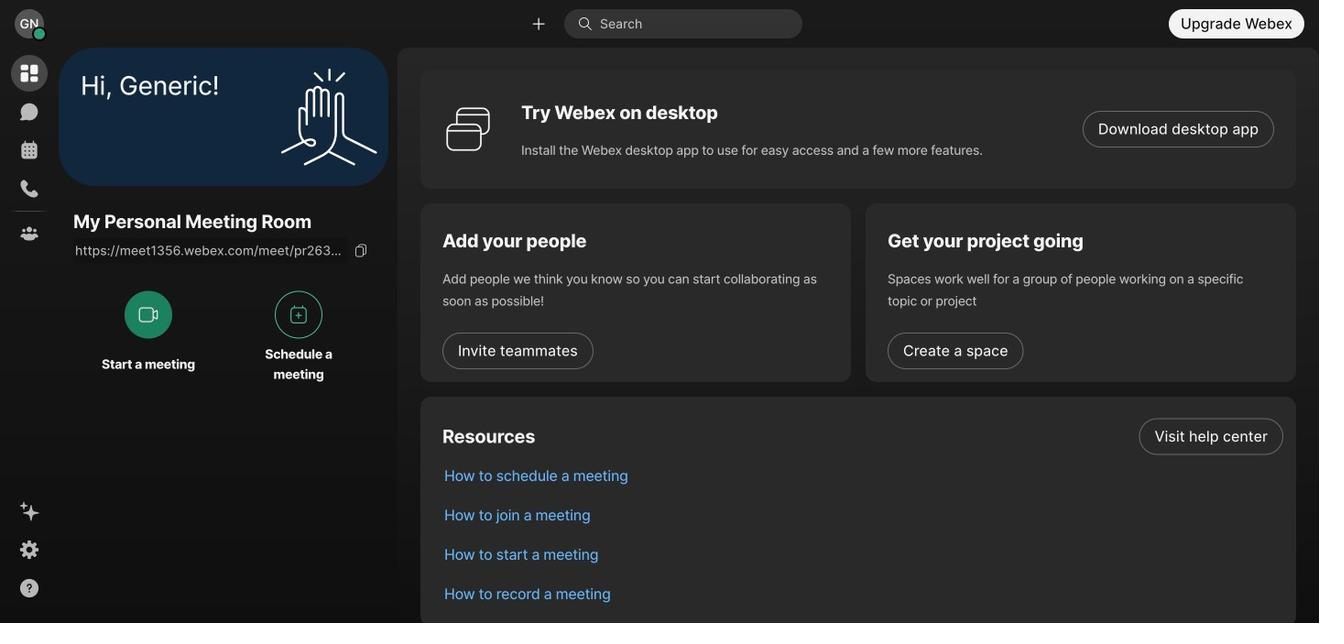 Task type: locate. For each thing, give the bounding box(es) containing it.
None text field
[[73, 238, 348, 263]]

two hands high fiving image
[[274, 62, 384, 172]]

4 list item from the top
[[430, 535, 1296, 574]]

list item
[[430, 417, 1296, 456], [430, 456, 1296, 496], [430, 496, 1296, 535], [430, 535, 1296, 574], [430, 574, 1296, 614]]

1 list item from the top
[[430, 417, 1296, 456]]

navigation
[[0, 48, 59, 623]]

webex tab list
[[11, 55, 48, 252]]

5 list item from the top
[[430, 574, 1296, 614]]

2 list item from the top
[[430, 456, 1296, 496]]



Task type: vqa. For each thing, say whether or not it's contained in the screenshot.
1st list item from the top of the page
yes



Task type: describe. For each thing, give the bounding box(es) containing it.
3 list item from the top
[[430, 496, 1296, 535]]



